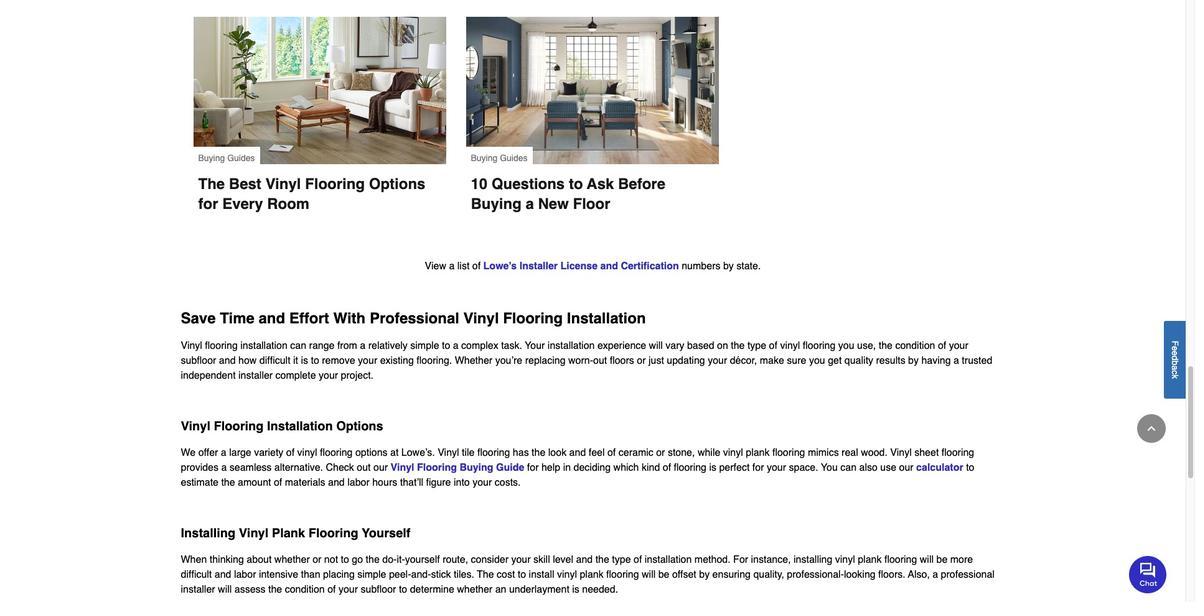 Task type: describe. For each thing, give the bounding box(es) containing it.
labor inside when thinking about whether or not to go the do-it-yourself route, consider your skill level and the type of installation method. for instance, installing vinyl plank flooring will be more difficult and labor intensive than placing simple peel-and-stick tiles. the cost to install vinyl plank flooring will be offset by ensuring quality, professional-looking floors. also, a professional installer will assess the condition of your subfloor to determine whether an underlayment is needed.
[[234, 570, 256, 581]]

vinyl inside vinyl flooring installation can range from a relatively simple to a complex task. your installation experience will vary based on the type of vinyl flooring you use, the condition of your subfloor and how difficult it is to remove your existing flooring. whether you're replacing worn-out floors or just updating your décor, make sure you get quality results by having a trusted independent installer complete your project.
[[780, 341, 800, 352]]

go
[[352, 555, 363, 566]]

condition inside vinyl flooring installation can range from a relatively simple to a complex task. your installation experience will vary based on the type of vinyl flooring you use, the condition of your subfloor and how difficult it is to remove your existing flooring. whether you're replacing worn-out floors or just updating your décor, make sure you get quality results by having a trusted independent installer complete your project.
[[896, 341, 936, 352]]

is inside vinyl flooring installation can range from a relatively simple to a complex task. your installation experience will vary based on the type of vinyl flooring you use, the condition of your subfloor and how difficult it is to remove your existing flooring. whether you're replacing worn-out floors or just updating your décor, make sure you get quality results by having a trusted independent installer complete your project.
[[301, 355, 308, 367]]

will left offset on the bottom of page
[[642, 570, 656, 581]]

remove
[[322, 355, 355, 367]]

to estimate the amount of materials and labor hours that'll figure into your costs.
[[181, 463, 975, 489]]

out inside the we offer a large variety of vinyl flooring options at lowe's. vinyl tile flooring has the look and feel of ceramic or stone, while vinyl plank flooring mimics real wood. vinyl sheet flooring provides a seamless alternative.   check out our
[[357, 463, 371, 474]]

guides for best
[[227, 153, 255, 163]]

vary
[[666, 341, 685, 352]]

route,
[[443, 555, 468, 566]]

not
[[324, 555, 338, 566]]

and down thinking
[[215, 570, 231, 581]]

flooring up guide
[[478, 448, 510, 459]]

the right "on"
[[731, 341, 745, 352]]

buying up every
[[198, 153, 225, 163]]

placing
[[323, 570, 355, 581]]

vinyl down level
[[557, 570, 577, 581]]

offset
[[672, 570, 697, 581]]

peel-
[[389, 570, 411, 581]]

method.
[[695, 555, 731, 566]]

your down "on"
[[708, 355, 727, 367]]

vinyl up vinyl flooring buying guide link
[[438, 448, 459, 459]]

1 horizontal spatial whether
[[457, 585, 493, 596]]

check
[[326, 463, 354, 474]]

buying up 10
[[471, 153, 498, 163]]

stone,
[[668, 448, 695, 459]]

save time and effort with professional vinyl flooring installation
[[181, 310, 646, 327]]

is inside when thinking about whether or not to go the do-it-yourself route, consider your skill level and the type of installation method. for instance, installing vinyl plank flooring will be more difficult and labor intensive than placing simple peel-and-stick tiles. the cost to install vinyl plank flooring will be offset by ensuring quality, professional-looking floors. also, a professional installer will assess the condition of your subfloor to determine whether an underlayment is needed.
[[572, 585, 580, 596]]

will inside vinyl flooring installation can range from a relatively simple to a complex task. your installation experience will vary based on the type of vinyl flooring you use, the condition of your subfloor and how difficult it is to remove your existing flooring. whether you're replacing worn-out floors or just updating your décor, make sure you get quality results by having a trusted independent installer complete your project.
[[649, 341, 663, 352]]

costs.
[[495, 477, 521, 489]]

décor,
[[730, 355, 757, 367]]

professional-
[[787, 570, 844, 581]]

vinyl up use in the right bottom of the page
[[891, 448, 912, 459]]

simple inside vinyl flooring installation can range from a relatively simple to a complex task. your installation experience will vary based on the type of vinyl flooring you use, the condition of your subfloor and how difficult it is to remove your existing flooring. whether you're replacing worn-out floors or just updating your décor, make sure you get quality results by having a trusted independent installer complete your project.
[[411, 341, 439, 352]]

and inside vinyl flooring installation can range from a relatively simple to a complex task. your installation experience will vary based on the type of vinyl flooring you use, the condition of your subfloor and how difficult it is to remove your existing flooring. whether you're replacing worn-out floors or just updating your décor, make sure you get quality results by having a trusted independent installer complete your project.
[[219, 355, 236, 367]]

vinyl inside the best vinyl flooring options for every room
[[266, 175, 301, 193]]

2 horizontal spatial plank
[[858, 555, 882, 566]]

thinking
[[210, 555, 244, 566]]

flooring up the 'large'
[[214, 420, 264, 434]]

your inside to estimate the amount of materials and labor hours that'll figure into your costs.
[[473, 477, 492, 489]]

existing
[[380, 355, 414, 367]]

variety
[[254, 448, 284, 459]]

floor
[[573, 195, 611, 213]]

your up project.
[[358, 355, 377, 367]]

flooring up your
[[503, 310, 563, 327]]

the best vinyl flooring options for every room
[[198, 175, 430, 213]]

plank
[[272, 527, 305, 541]]

mimics
[[808, 448, 839, 459]]

underlayment
[[509, 585, 570, 596]]

having
[[922, 355, 951, 367]]

and right time
[[259, 310, 285, 327]]

complex
[[461, 341, 499, 352]]

to down range
[[311, 355, 319, 367]]

relatively
[[368, 341, 408, 352]]

get
[[828, 355, 842, 367]]

installer inside when thinking about whether or not to go the do-it-yourself route, consider your skill level and the type of installation method. for instance, installing vinyl plank flooring will be more difficult and labor intensive than placing simple peel-and-stick tiles. the cost to install vinyl plank flooring will be offset by ensuring quality, professional-looking floors. also, a professional installer will assess the condition of your subfloor to determine whether an underlayment is needed.
[[181, 585, 215, 596]]

f e e d b a c k button
[[1164, 321, 1186, 399]]

a right offer
[[221, 448, 227, 459]]

a living room with a white couch, a brown leather ottoman and brown wood-look vinyl plank flooring. image
[[193, 17, 446, 164]]

vinyl flooring installation can range from a relatively simple to a complex task. your installation experience will vary based on the type of vinyl flooring you use, the condition of your subfloor and how difficult it is to remove your existing flooring. whether you're replacing worn-out floors or just updating your décor, make sure you get quality results by having a trusted independent installer complete your project.
[[181, 341, 993, 382]]

with
[[333, 310, 366, 327]]

vinyl up complex
[[464, 310, 499, 327]]

to inside 10 questions to ask before buying a new floor
[[569, 175, 583, 193]]

buying guides for questions
[[471, 153, 528, 163]]

buying down the tile
[[460, 463, 494, 474]]

the inside the best vinyl flooring options for every room
[[198, 175, 225, 193]]

also
[[860, 463, 878, 474]]

1 vertical spatial can
[[841, 463, 857, 474]]

1 vertical spatial is
[[710, 463, 717, 474]]

a right having
[[954, 355, 960, 367]]

ensuring
[[713, 570, 751, 581]]

vinyl up perfect
[[723, 448, 743, 459]]

subfloor inside when thinking about whether or not to go the do-it-yourself route, consider your skill level and the type of installation method. for instance, installing vinyl plank flooring will be more difficult and labor intensive than placing simple peel-and-stick tiles. the cost to install vinyl plank flooring will be offset by ensuring quality, professional-looking floors. also, a professional installer will assess the condition of your subfloor to determine whether an underlayment is needed.
[[361, 585, 396, 596]]

0 horizontal spatial be
[[659, 570, 670, 581]]

a right from
[[360, 341, 366, 352]]

2 horizontal spatial for
[[753, 463, 764, 474]]

looking
[[844, 570, 876, 581]]

flooring up space.
[[773, 448, 805, 459]]

your
[[525, 341, 545, 352]]

room
[[267, 195, 310, 213]]

10 questions to ask before buying a new floor
[[471, 175, 670, 213]]

difficult inside vinyl flooring installation can range from a relatively simple to a complex task. your installation experience will vary based on the type of vinyl flooring you use, the condition of your subfloor and how difficult it is to remove your existing flooring. whether you're replacing worn-out floors or just updating your décor, make sure you get quality results by having a trusted independent installer complete your project.
[[260, 355, 291, 367]]

the right the go
[[366, 555, 380, 566]]

from
[[337, 341, 357, 352]]

lowe's installer license and certification link
[[484, 261, 679, 272]]

figure
[[426, 477, 451, 489]]

the up results
[[879, 341, 893, 352]]

instance,
[[751, 555, 791, 566]]

buying inside 10 questions to ask before buying a new floor
[[471, 195, 522, 213]]

calculator link
[[917, 463, 964, 474]]

view a list of lowe's installer license and certification numbers by state.
[[425, 261, 761, 272]]

you
[[821, 463, 838, 474]]

tile
[[462, 448, 475, 459]]

will up also,
[[920, 555, 934, 566]]

subfloor inside vinyl flooring installation can range from a relatively simple to a complex task. your installation experience will vary based on the type of vinyl flooring you use, the condition of your subfloor and how difficult it is to remove your existing flooring. whether you're replacing worn-out floors or just updating your décor, make sure you get quality results by having a trusted independent installer complete your project.
[[181, 355, 216, 367]]

professional
[[370, 310, 460, 327]]

will left assess
[[218, 585, 232, 596]]

chat invite button image
[[1130, 556, 1168, 594]]

view
[[425, 261, 446, 272]]

1 horizontal spatial installation
[[567, 310, 646, 327]]

at
[[390, 448, 399, 459]]

2 our from the left
[[900, 463, 914, 474]]

your down placing
[[339, 585, 358, 596]]

our inside the we offer a large variety of vinyl flooring options at lowe's. vinyl tile flooring has the look and feel of ceramic or stone, while vinyl plank flooring mimics real wood. vinyl sheet flooring provides a seamless alternative.   check out our
[[374, 463, 388, 474]]

and-
[[411, 570, 431, 581]]

out inside vinyl flooring installation can range from a relatively simple to a complex task. your installation experience will vary based on the type of vinyl flooring you use, the condition of your subfloor and how difficult it is to remove your existing flooring. whether you're replacing worn-out floors or just updating your décor, make sure you get quality results by having a trusted independent installer complete your project.
[[593, 355, 607, 367]]

ceramic
[[619, 448, 654, 459]]

real
[[842, 448, 859, 459]]

yourself
[[405, 555, 440, 566]]

guides for questions
[[500, 153, 528, 163]]

to right cost
[[518, 570, 526, 581]]

difficult inside when thinking about whether or not to go the do-it-yourself route, consider your skill level and the type of installation method. for instance, installing vinyl plank flooring will be more difficult and labor intensive than placing simple peel-and-stick tiles. the cost to install vinyl plank flooring will be offset by ensuring quality, professional-looking floors. also, a professional installer will assess the condition of your subfloor to determine whether an underlayment is needed.
[[181, 570, 212, 581]]

b
[[1171, 361, 1181, 366]]

of inside to estimate the amount of materials and labor hours that'll figure into your costs.
[[274, 477, 282, 489]]

the up needed.
[[596, 555, 610, 566]]

1 vertical spatial options
[[336, 420, 383, 434]]

to inside to estimate the amount of materials and labor hours that'll figure into your costs.
[[967, 463, 975, 474]]

condition inside when thinking about whether or not to go the do-it-yourself route, consider your skill level and the type of installation method. for instance, installing vinyl plank flooring will be more difficult and labor intensive than placing simple peel-and-stick tiles. the cost to install vinyl plank flooring will be offset by ensuring quality, professional-looking floors. also, a professional installer will assess the condition of your subfloor to determine whether an underlayment is needed.
[[285, 585, 325, 596]]

the down intensive
[[268, 585, 282, 596]]

hours
[[373, 477, 397, 489]]

provides
[[181, 463, 219, 474]]

vinyl down the at on the bottom of page
[[391, 463, 414, 474]]

cost
[[497, 570, 515, 581]]

large
[[229, 448, 251, 459]]

look
[[548, 448, 567, 459]]

or inside when thinking about whether or not to go the do-it-yourself route, consider your skill level and the type of installation method. for instance, installing vinyl plank flooring will be more difficult and labor intensive than placing simple peel-and-stick tiles. the cost to install vinyl plank flooring will be offset by ensuring quality, professional-looking floors. also, a professional installer will assess the condition of your subfloor to determine whether an underlayment is needed.
[[313, 555, 322, 566]]

your down remove
[[319, 370, 338, 382]]

needed.
[[582, 585, 618, 596]]

your left the skill
[[512, 555, 531, 566]]

do-
[[383, 555, 397, 566]]

the inside to estimate the amount of materials and labor hours that'll figure into your costs.
[[221, 477, 235, 489]]

alternative.
[[274, 463, 323, 474]]

certification
[[621, 261, 679, 272]]

how
[[238, 355, 257, 367]]

installation inside when thinking about whether or not to go the do-it-yourself route, consider your skill level and the type of installation method. for instance, installing vinyl plank flooring will be more difficult and labor intensive than placing simple peel-and-stick tiles. the cost to install vinyl plank flooring will be offset by ensuring quality, professional-looking floors. also, a professional installer will assess the condition of your subfloor to determine whether an underlayment is needed.
[[645, 555, 692, 566]]

install
[[529, 570, 555, 581]]

time
[[220, 310, 255, 327]]

lowe's
[[484, 261, 517, 272]]

1 vertical spatial you
[[809, 355, 826, 367]]

intensive
[[259, 570, 298, 581]]

sheet
[[915, 448, 939, 459]]

0 horizontal spatial installation
[[241, 341, 288, 352]]

complete
[[276, 370, 316, 382]]

an
[[495, 585, 507, 596]]

1 vertical spatial installation
[[267, 420, 333, 434]]

help
[[542, 463, 561, 474]]



Task type: vqa. For each thing, say whether or not it's contained in the screenshot.
provides
yes



Task type: locate. For each thing, give the bounding box(es) containing it.
1 vertical spatial simple
[[358, 570, 386, 581]]

installing vinyl plank flooring yourself
[[181, 527, 411, 541]]

your right into
[[473, 477, 492, 489]]

0 horizontal spatial installation
[[267, 420, 333, 434]]

installation up variety
[[267, 420, 333, 434]]

state.
[[737, 261, 761, 272]]

flooring down time
[[205, 341, 238, 352]]

out
[[593, 355, 607, 367], [357, 463, 371, 474]]

2 vertical spatial is
[[572, 585, 580, 596]]

a inside 10 questions to ask before buying a new floor
[[526, 195, 534, 213]]

to right calculator link
[[967, 463, 975, 474]]

flooring up calculator link
[[942, 448, 975, 459]]

0 horizontal spatial the
[[198, 175, 225, 193]]

assess
[[235, 585, 266, 596]]

plank up looking
[[858, 555, 882, 566]]

1 horizontal spatial by
[[724, 261, 734, 272]]

every
[[222, 195, 263, 213]]

1 buying guides from the left
[[198, 153, 255, 163]]

labor
[[348, 477, 370, 489], [234, 570, 256, 581]]

1 horizontal spatial labor
[[348, 477, 370, 489]]

to down peel-
[[399, 585, 407, 596]]

we offer a large variety of vinyl flooring options at lowe's. vinyl tile flooring has the look and feel of ceramic or stone, while vinyl plank flooring mimics real wood. vinyl sheet flooring provides a seamless alternative.   check out our
[[181, 448, 975, 474]]

a right provides
[[221, 463, 227, 474]]

that'll
[[400, 477, 423, 489]]

you're
[[495, 355, 523, 367]]

buying guides for best
[[198, 153, 255, 163]]

0 horizontal spatial out
[[357, 463, 371, 474]]

for left every
[[198, 195, 218, 213]]

2 horizontal spatial or
[[656, 448, 665, 459]]

materials
[[285, 477, 325, 489]]

installation
[[567, 310, 646, 327], [267, 420, 333, 434]]

2 e from the top
[[1171, 351, 1181, 356]]

your up trusted
[[949, 341, 969, 352]]

for inside the best vinyl flooring options for every room
[[198, 195, 218, 213]]

0 vertical spatial options
[[369, 175, 426, 193]]

it-
[[397, 555, 405, 566]]

0 horizontal spatial condition
[[285, 585, 325, 596]]

e up d
[[1171, 346, 1181, 351]]

a left list
[[449, 261, 455, 272]]

and up in
[[570, 448, 586, 459]]

1 horizontal spatial for
[[527, 463, 539, 474]]

flooring down stone, on the right bottom of the page
[[674, 463, 707, 474]]

whether up intensive
[[274, 555, 310, 566]]

vinyl inside vinyl flooring installation can range from a relatively simple to a complex task. your installation experience will vary based on the type of vinyl flooring you use, the condition of your subfloor and how difficult it is to remove your existing flooring. whether you're replacing worn-out floors or just updating your décor, make sure you get quality results by having a trusted independent installer complete your project.
[[181, 341, 202, 352]]

0 vertical spatial can
[[290, 341, 306, 352]]

kind
[[642, 463, 660, 474]]

can up it
[[290, 341, 306, 352]]

type inside vinyl flooring installation can range from a relatively simple to a complex task. your installation experience will vary based on the type of vinyl flooring you use, the condition of your subfloor and how difficult it is to remove your existing flooring. whether you're replacing worn-out floors or just updating your décor, make sure you get quality results by having a trusted independent installer complete your project.
[[748, 341, 767, 352]]

you up get
[[839, 341, 855, 352]]

0 vertical spatial difficult
[[260, 355, 291, 367]]

1 vertical spatial condition
[[285, 585, 325, 596]]

or left not at left
[[313, 555, 322, 566]]

1 horizontal spatial installation
[[548, 341, 595, 352]]

0 horizontal spatial simple
[[358, 570, 386, 581]]

our up hours
[[374, 463, 388, 474]]

make
[[760, 355, 785, 367]]

flooring up needed.
[[607, 570, 639, 581]]

a right also,
[[933, 570, 939, 581]]

flooring inside the best vinyl flooring options for every room
[[305, 175, 365, 193]]

space.
[[789, 463, 819, 474]]

0 vertical spatial subfloor
[[181, 355, 216, 367]]

0 vertical spatial you
[[839, 341, 855, 352]]

2 horizontal spatial by
[[909, 355, 919, 367]]

flooring up not at left
[[309, 527, 359, 541]]

0 horizontal spatial plank
[[580, 570, 604, 581]]

1 horizontal spatial you
[[839, 341, 855, 352]]

1 horizontal spatial or
[[637, 355, 646, 367]]

difficult down when
[[181, 570, 212, 581]]

by right results
[[909, 355, 919, 367]]

type inside when thinking about whether or not to go the do-it-yourself route, consider your skill level and the type of installation method. for instance, installing vinyl plank flooring will be more difficult and labor intensive than placing simple peel-and-stick tiles. the cost to install vinyl plank flooring will be offset by ensuring quality, professional-looking floors. also, a professional installer will assess the condition of your subfloor to determine whether an underlayment is needed.
[[612, 555, 631, 566]]

flooring up figure
[[417, 463, 457, 474]]

worn-
[[569, 355, 593, 367]]

a
[[526, 195, 534, 213], [449, 261, 455, 272], [360, 341, 366, 352], [453, 341, 459, 352], [954, 355, 960, 367], [1171, 366, 1181, 370], [221, 448, 227, 459], [221, 463, 227, 474], [933, 570, 939, 581]]

1 horizontal spatial subfloor
[[361, 585, 396, 596]]

1 vertical spatial installer
[[181, 585, 215, 596]]

flooring up floors.
[[885, 555, 917, 566]]

vinyl up room
[[266, 175, 301, 193]]

be left offset on the bottom of page
[[659, 570, 670, 581]]

1 horizontal spatial condition
[[896, 341, 936, 352]]

more
[[951, 555, 973, 566]]

out down options
[[357, 463, 371, 474]]

it
[[293, 355, 298, 367]]

installation up worn-
[[548, 341, 595, 352]]

floors
[[610, 355, 634, 367]]

to left the go
[[341, 555, 349, 566]]

we
[[181, 448, 196, 459]]

0 horizontal spatial subfloor
[[181, 355, 216, 367]]

license
[[561, 261, 598, 272]]

installation up experience
[[567, 310, 646, 327]]

quality
[[845, 355, 874, 367]]

estimate
[[181, 477, 219, 489]]

which
[[614, 463, 639, 474]]

when
[[181, 555, 207, 566]]

2 vertical spatial by
[[699, 570, 710, 581]]

to left ask on the top
[[569, 175, 583, 193]]

1 horizontal spatial plank
[[746, 448, 770, 459]]

installer inside vinyl flooring installation can range from a relatively simple to a complex task. your installation experience will vary based on the type of vinyl flooring you use, the condition of your subfloor and how difficult it is to remove your existing flooring. whether you're replacing worn-out floors or just updating your décor, make sure you get quality results by having a trusted independent installer complete your project.
[[239, 370, 273, 382]]

1 horizontal spatial is
[[572, 585, 580, 596]]

a up k
[[1171, 366, 1181, 370]]

the inside when thinking about whether or not to go the do-it-yourself route, consider your skill level and the type of installation method. for instance, installing vinyl plank flooring will be more difficult and labor intensive than placing simple peel-and-stick tiles. the cost to install vinyl plank flooring will be offset by ensuring quality, professional-looking floors. also, a professional installer will assess the condition of your subfloor to determine whether an underlayment is needed.
[[477, 570, 494, 581]]

installer
[[520, 261, 558, 272]]

and right level
[[576, 555, 593, 566]]

0 horizontal spatial you
[[809, 355, 826, 367]]

a living room with a white sofa, two blue armchairs, a sisal rug and light hardwood flooring. image
[[466, 17, 719, 164]]

0 horizontal spatial for
[[198, 195, 218, 213]]

vinyl down save
[[181, 341, 202, 352]]

0 horizontal spatial by
[[699, 570, 710, 581]]

0 vertical spatial is
[[301, 355, 308, 367]]

vinyl flooring buying guide for help in deciding which kind of flooring is perfect for your space. you can also use our calculator
[[391, 463, 964, 474]]

deciding
[[574, 463, 611, 474]]

0 vertical spatial out
[[593, 355, 607, 367]]

0 vertical spatial labor
[[348, 477, 370, 489]]

determine
[[410, 585, 454, 596]]

0 vertical spatial plank
[[746, 448, 770, 459]]

a down questions
[[526, 195, 534, 213]]

tiles.
[[454, 570, 474, 581]]

or inside the we offer a large variety of vinyl flooring options at lowe's. vinyl tile flooring has the look and feel of ceramic or stone, while vinyl plank flooring mimics real wood. vinyl sheet flooring provides a seamless alternative.   check out our
[[656, 448, 665, 459]]

can inside vinyl flooring installation can range from a relatively simple to a complex task. your installation experience will vary based on the type of vinyl flooring you use, the condition of your subfloor and how difficult it is to remove your existing flooring. whether you're replacing worn-out floors or just updating your décor, make sure you get quality results by having a trusted independent installer complete your project.
[[290, 341, 306, 352]]

0 horizontal spatial or
[[313, 555, 322, 566]]

the left the best
[[198, 175, 225, 193]]

the left amount
[[221, 477, 235, 489]]

options inside the best vinyl flooring options for every room
[[369, 175, 426, 193]]

subfloor down peel-
[[361, 585, 396, 596]]

1 vertical spatial out
[[357, 463, 371, 474]]

to up flooring.
[[442, 341, 450, 352]]

be
[[937, 555, 948, 566], [659, 570, 670, 581]]

difficult left it
[[260, 355, 291, 367]]

1 vertical spatial plank
[[858, 555, 882, 566]]

d
[[1171, 356, 1181, 361]]

0 vertical spatial the
[[198, 175, 225, 193]]

0 horizontal spatial whether
[[274, 555, 310, 566]]

wood.
[[861, 448, 888, 459]]

you left get
[[809, 355, 826, 367]]

vinyl flooring installation options
[[181, 420, 383, 434]]

1 our from the left
[[374, 463, 388, 474]]

sure
[[787, 355, 807, 367]]

0 vertical spatial installation
[[567, 310, 646, 327]]

0 horizontal spatial buying guides
[[198, 153, 255, 163]]

numbers
[[682, 261, 721, 272]]

0 horizontal spatial is
[[301, 355, 308, 367]]

flooring
[[305, 175, 365, 193], [503, 310, 563, 327], [214, 420, 264, 434], [417, 463, 457, 474], [309, 527, 359, 541]]

feel
[[589, 448, 605, 459]]

2 horizontal spatial is
[[710, 463, 717, 474]]

questions
[[492, 175, 565, 193]]

or left just
[[637, 355, 646, 367]]

a inside when thinking about whether or not to go the do-it-yourself route, consider your skill level and the type of installation method. for instance, installing vinyl plank flooring will be more difficult and labor intensive than placing simple peel-and-stick tiles. the cost to install vinyl plank flooring will be offset by ensuring quality, professional-looking floors. also, a professional installer will assess the condition of your subfloor to determine whether an underlayment is needed.
[[933, 570, 939, 581]]

2 buying guides from the left
[[471, 153, 528, 163]]

list
[[458, 261, 470, 272]]

while
[[698, 448, 721, 459]]

1 vertical spatial difficult
[[181, 570, 212, 581]]

and inside to estimate the amount of materials and labor hours that'll figure into your costs.
[[328, 477, 345, 489]]

vinyl up alternative.
[[297, 448, 317, 459]]

and inside the we offer a large variety of vinyl flooring options at lowe's. vinyl tile flooring has the look and feel of ceramic or stone, while vinyl plank flooring mimics real wood. vinyl sheet flooring provides a seamless alternative.   check out our
[[570, 448, 586, 459]]

by inside vinyl flooring installation can range from a relatively simple to a complex task. your installation experience will vary based on the type of vinyl flooring you use, the condition of your subfloor and how difficult it is to remove your existing flooring. whether you're replacing worn-out floors or just updating your décor, make sure you get quality results by having a trusted independent installer complete your project.
[[909, 355, 919, 367]]

2 vertical spatial or
[[313, 555, 322, 566]]

or up kind
[[656, 448, 665, 459]]

your left space.
[[767, 463, 787, 474]]

the right has
[[532, 448, 546, 459]]

for
[[198, 195, 218, 213], [527, 463, 539, 474], [753, 463, 764, 474]]

the
[[731, 341, 745, 352], [879, 341, 893, 352], [532, 448, 546, 459], [221, 477, 235, 489], [366, 555, 380, 566], [596, 555, 610, 566], [268, 585, 282, 596]]

vinyl up looking
[[836, 555, 855, 566]]

installing
[[181, 527, 236, 541]]

can down "real"
[[841, 463, 857, 474]]

for
[[734, 555, 749, 566]]

whether down tiles.
[[457, 585, 493, 596]]

will up just
[[649, 341, 663, 352]]

a inside button
[[1171, 366, 1181, 370]]

simple inside when thinking about whether or not to go the do-it-yourself route, consider your skill level and the type of installation method. for instance, installing vinyl plank flooring will be more difficult and labor intensive than placing simple peel-and-stick tiles. the cost to install vinyl plank flooring will be offset by ensuring quality, professional-looking floors. also, a professional installer will assess the condition of your subfloor to determine whether an underlayment is needed.
[[358, 570, 386, 581]]

c
[[1171, 370, 1181, 375]]

experience
[[598, 341, 646, 352]]

the inside the we offer a large variety of vinyl flooring options at lowe's. vinyl tile flooring has the look and feel of ceramic or stone, while vinyl plank flooring mimics real wood. vinyl sheet flooring provides a seamless alternative.   check out our
[[532, 448, 546, 459]]

by inside when thinking about whether or not to go the do-it-yourself route, consider your skill level and the type of installation method. for instance, installing vinyl plank flooring will be more difficult and labor intensive than placing simple peel-and-stick tiles. the cost to install vinyl plank flooring will be offset by ensuring quality, professional-looking floors. also, a professional installer will assess the condition of your subfloor to determine whether an underlayment is needed.
[[699, 570, 710, 581]]

1 guides from the left
[[227, 153, 255, 163]]

0 horizontal spatial installer
[[181, 585, 215, 596]]

floors.
[[879, 570, 906, 581]]

chevron up image
[[1146, 423, 1158, 435]]

simple
[[411, 341, 439, 352], [358, 570, 386, 581]]

before
[[618, 175, 666, 193]]

vinyl
[[266, 175, 301, 193], [464, 310, 499, 327], [181, 341, 202, 352], [181, 420, 210, 434], [438, 448, 459, 459], [891, 448, 912, 459], [391, 463, 414, 474], [239, 527, 269, 541]]

1 horizontal spatial type
[[748, 341, 767, 352]]

simple down the go
[[358, 570, 386, 581]]

a up whether
[[453, 341, 459, 352]]

stick
[[431, 570, 451, 581]]

flooring up check
[[320, 448, 353, 459]]

0 vertical spatial whether
[[274, 555, 310, 566]]

plank up needed.
[[580, 570, 604, 581]]

1 horizontal spatial buying guides
[[471, 153, 528, 163]]

flooring
[[205, 341, 238, 352], [803, 341, 836, 352], [320, 448, 353, 459], [478, 448, 510, 459], [773, 448, 805, 459], [942, 448, 975, 459], [674, 463, 707, 474], [885, 555, 917, 566], [607, 570, 639, 581]]

and down check
[[328, 477, 345, 489]]

1 horizontal spatial our
[[900, 463, 914, 474]]

1 horizontal spatial the
[[477, 570, 494, 581]]

1 vertical spatial subfloor
[[361, 585, 396, 596]]

can
[[290, 341, 306, 352], [841, 463, 857, 474]]

subfloor up the independent
[[181, 355, 216, 367]]

buying down 10
[[471, 195, 522, 213]]

vinyl up sure
[[780, 341, 800, 352]]

and right license
[[601, 261, 618, 272]]

is left needed.
[[572, 585, 580, 596]]

0 horizontal spatial type
[[612, 555, 631, 566]]

vinyl
[[780, 341, 800, 352], [297, 448, 317, 459], [723, 448, 743, 459], [836, 555, 855, 566], [557, 570, 577, 581]]

0 vertical spatial type
[[748, 341, 767, 352]]

plank
[[746, 448, 770, 459], [858, 555, 882, 566], [580, 570, 604, 581]]

0 horizontal spatial can
[[290, 341, 306, 352]]

0 horizontal spatial guides
[[227, 153, 255, 163]]

flooring up room
[[305, 175, 365, 193]]

0 vertical spatial be
[[937, 555, 948, 566]]

1 vertical spatial labor
[[234, 570, 256, 581]]

use
[[881, 463, 897, 474]]

independent
[[181, 370, 236, 382]]

labor inside to estimate the amount of materials and labor hours that'll figure into your costs.
[[348, 477, 370, 489]]

2 horizontal spatial installation
[[645, 555, 692, 566]]

calculator
[[917, 463, 964, 474]]

1 vertical spatial whether
[[457, 585, 493, 596]]

0 vertical spatial condition
[[896, 341, 936, 352]]

1 horizontal spatial can
[[841, 463, 857, 474]]

effort
[[289, 310, 329, 327]]

for right perfect
[[753, 463, 764, 474]]

1 vertical spatial be
[[659, 570, 670, 581]]

scroll to top element
[[1138, 415, 1166, 443]]

results
[[876, 355, 906, 367]]

0 horizontal spatial labor
[[234, 570, 256, 581]]

installer down how
[[239, 370, 273, 382]]

type up needed.
[[612, 555, 631, 566]]

2 vertical spatial plank
[[580, 570, 604, 581]]

1 horizontal spatial out
[[593, 355, 607, 367]]

type
[[748, 341, 767, 352], [612, 555, 631, 566]]

0 vertical spatial or
[[637, 355, 646, 367]]

1 horizontal spatial guides
[[500, 153, 528, 163]]

perfect
[[720, 463, 750, 474]]

1 horizontal spatial be
[[937, 555, 948, 566]]

installation
[[241, 341, 288, 352], [548, 341, 595, 352], [645, 555, 692, 566]]

1 vertical spatial the
[[477, 570, 494, 581]]

on
[[717, 341, 728, 352]]

condition down than
[[285, 585, 325, 596]]

k
[[1171, 375, 1181, 379]]

vinyl up the about
[[239, 527, 269, 541]]

1 horizontal spatial simple
[[411, 341, 439, 352]]

vinyl up we
[[181, 420, 210, 434]]

installation up offset on the bottom of page
[[645, 555, 692, 566]]

0 horizontal spatial difficult
[[181, 570, 212, 581]]

2 guides from the left
[[500, 153, 528, 163]]

0 horizontal spatial our
[[374, 463, 388, 474]]

also,
[[908, 570, 930, 581]]

installer down when
[[181, 585, 215, 596]]

0 vertical spatial installer
[[239, 370, 273, 382]]

e up b
[[1171, 351, 1181, 356]]

the down consider
[[477, 570, 494, 581]]

0 vertical spatial simple
[[411, 341, 439, 352]]

plank inside the we offer a large variety of vinyl flooring options at lowe's. vinyl tile flooring has the look and feel of ceramic or stone, while vinyl plank flooring mimics real wood. vinyl sheet flooring provides a seamless alternative.   check out our
[[746, 448, 770, 459]]

task.
[[501, 341, 522, 352]]

or inside vinyl flooring installation can range from a relatively simple to a complex task. your installation experience will vary based on the type of vinyl flooring you use, the condition of your subfloor and how difficult it is to remove your existing flooring. whether you're replacing worn-out floors or just updating your décor, make sure you get quality results by having a trusted independent installer complete your project.
[[637, 355, 646, 367]]

f e e d b a c k
[[1171, 341, 1181, 379]]

1 vertical spatial or
[[656, 448, 665, 459]]

our right use in the right bottom of the page
[[900, 463, 914, 474]]

when thinking about whether or not to go the do-it-yourself route, consider your skill level and the type of installation method. for instance, installing vinyl plank flooring will be more difficult and labor intensive than placing simple peel-and-stick tiles. the cost to install vinyl plank flooring will be offset by ensuring quality, professional-looking floors. also, a professional installer will assess the condition of your subfloor to determine whether an underlayment is needed.
[[181, 555, 995, 596]]

project.
[[341, 370, 374, 382]]

1 vertical spatial type
[[612, 555, 631, 566]]

0 vertical spatial by
[[724, 261, 734, 272]]

1 horizontal spatial difficult
[[260, 355, 291, 367]]

flooring up get
[[803, 341, 836, 352]]

about
[[247, 555, 272, 566]]

installation up how
[[241, 341, 288, 352]]

1 horizontal spatial installer
[[239, 370, 273, 382]]

out left floors
[[593, 355, 607, 367]]

ask
[[587, 175, 614, 193]]

1 e from the top
[[1171, 346, 1181, 351]]

labor up assess
[[234, 570, 256, 581]]

1 vertical spatial by
[[909, 355, 919, 367]]

simple up flooring.
[[411, 341, 439, 352]]

to
[[569, 175, 583, 193], [442, 341, 450, 352], [311, 355, 319, 367], [967, 463, 975, 474], [341, 555, 349, 566], [518, 570, 526, 581], [399, 585, 407, 596]]

10
[[471, 175, 488, 193]]

is right it
[[301, 355, 308, 367]]

type up the décor,
[[748, 341, 767, 352]]



